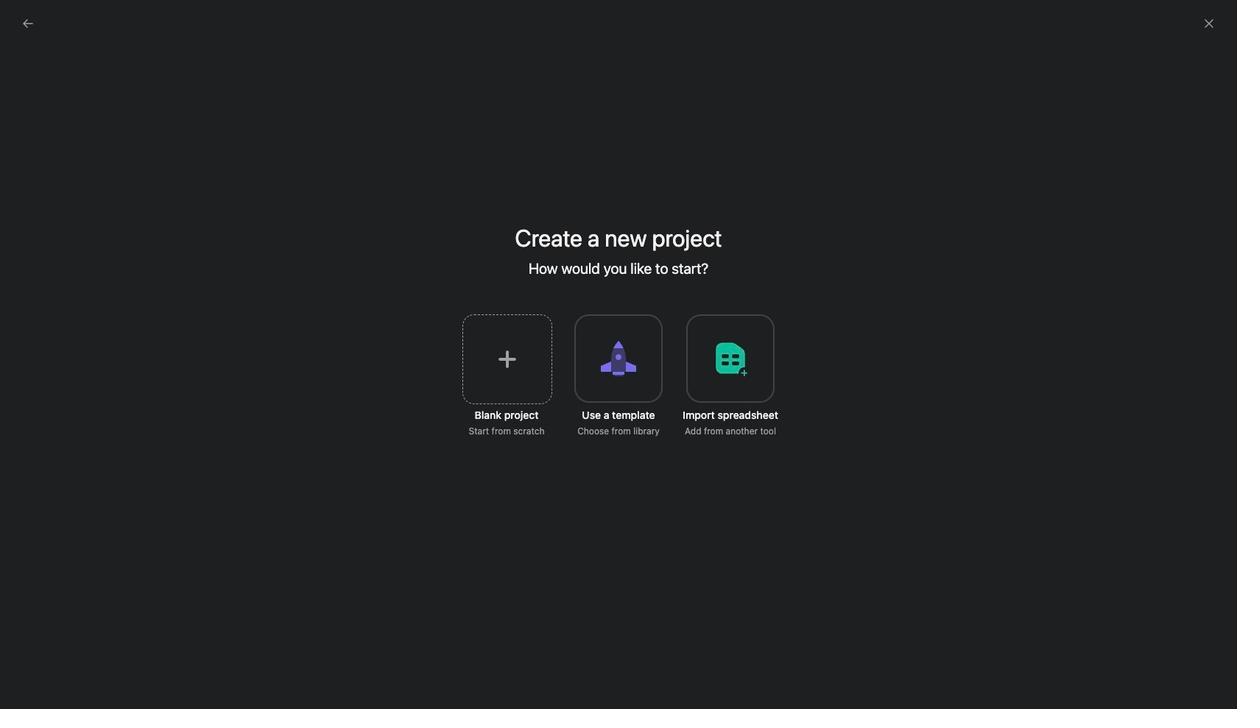 Task type: vqa. For each thing, say whether or not it's contained in the screenshot.
bottom 'List Item'
yes



Task type: locate. For each thing, give the bounding box(es) containing it.
1 horizontal spatial list item
[[737, 259, 774, 296]]

0 horizontal spatial list item
[[266, 309, 701, 336]]

list item
[[737, 259, 774, 296], [266, 309, 701, 336]]

1 vertical spatial list item
[[266, 309, 701, 336]]

list box
[[445, 6, 799, 29]]



Task type: describe. For each thing, give the bounding box(es) containing it.
go back image
[[22, 18, 34, 29]]

close image
[[1204, 18, 1216, 29]]

hide sidebar image
[[19, 12, 31, 24]]

0 vertical spatial list item
[[737, 259, 774, 296]]



